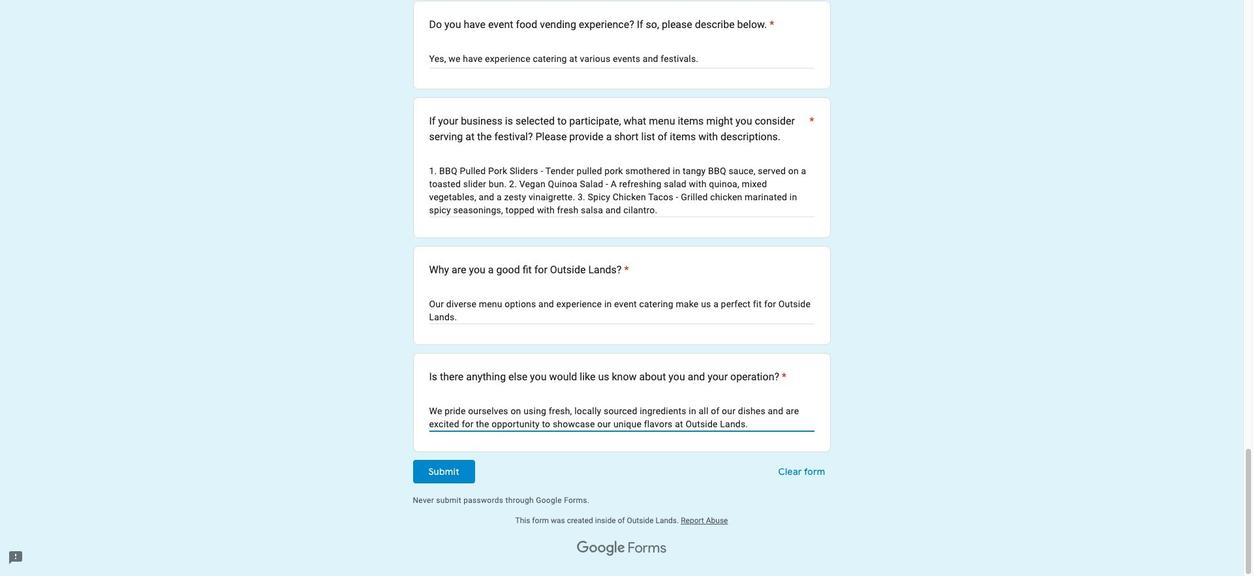 Task type: describe. For each thing, give the bounding box(es) containing it.
google image
[[577, 541, 625, 557]]

2 your answer text field from the top
[[429, 298, 814, 324]]

Your answer text field
[[429, 52, 814, 68]]

report a problem to google image
[[8, 550, 23, 566]]



Task type: vqa. For each thing, say whether or not it's contained in the screenshot.
Your answer text box corresponding to Required question element associated with first heading from the bottom
yes



Task type: locate. For each thing, give the bounding box(es) containing it.
0 vertical spatial your answer text field
[[429, 165, 814, 217]]

heading for third your answer text field
[[429, 370, 787, 385]]

3 heading from the top
[[429, 263, 629, 278]]

heading for 2nd your answer text field from the top
[[429, 263, 629, 278]]

1 heading from the top
[[429, 17, 774, 33]]

2 heading from the top
[[429, 114, 814, 145]]

heading for third your answer text field from the bottom
[[429, 114, 814, 145]]

Your answer text field
[[429, 165, 814, 217], [429, 298, 814, 324], [429, 405, 814, 431]]

1 vertical spatial your answer text field
[[429, 298, 814, 324]]

3 your answer text field from the top
[[429, 405, 814, 431]]

heading
[[429, 17, 774, 33], [429, 114, 814, 145], [429, 263, 629, 278], [429, 370, 787, 385]]

heading for your answer text box
[[429, 17, 774, 33]]

list
[[413, 0, 831, 453]]

4 heading from the top
[[429, 370, 787, 385]]

required question element
[[767, 17, 774, 33], [807, 114, 814, 145], [622, 263, 629, 278], [779, 370, 787, 385]]

2 vertical spatial your answer text field
[[429, 405, 814, 431]]

1 your answer text field from the top
[[429, 165, 814, 217]]



